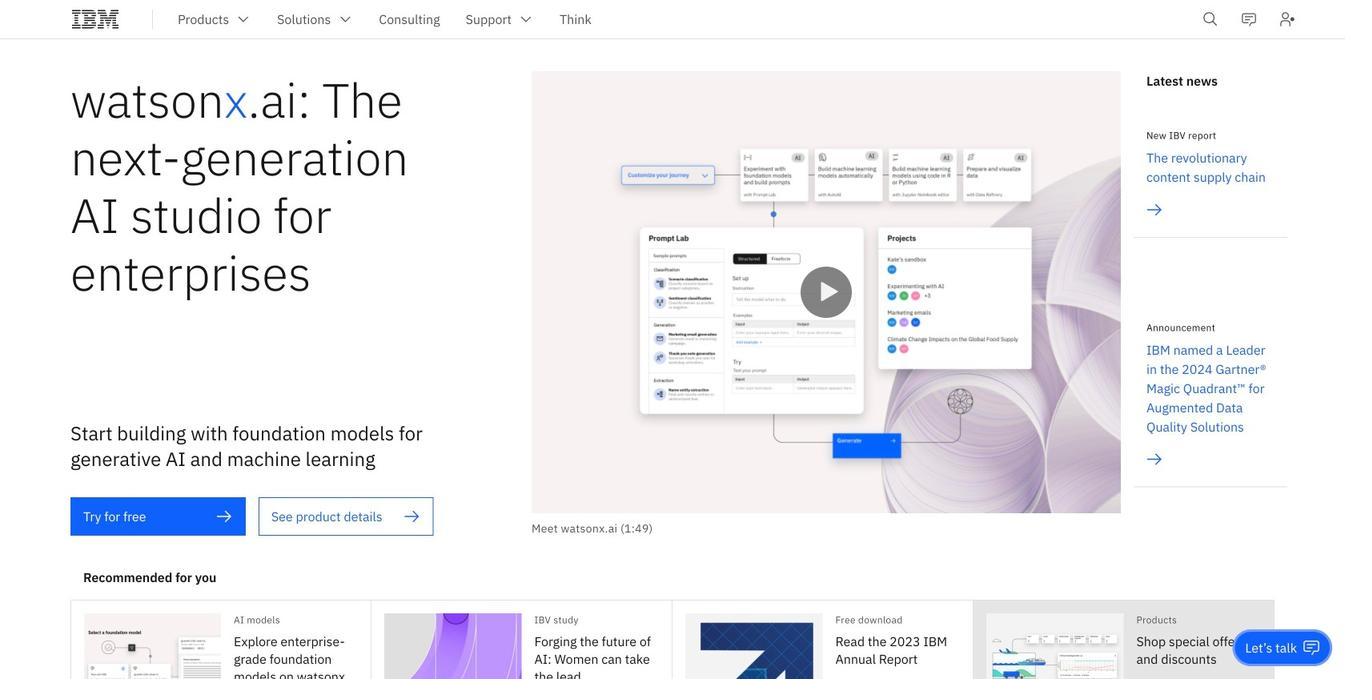 Task type: locate. For each thing, give the bounding box(es) containing it.
let's talk element
[[1246, 639, 1298, 657]]



